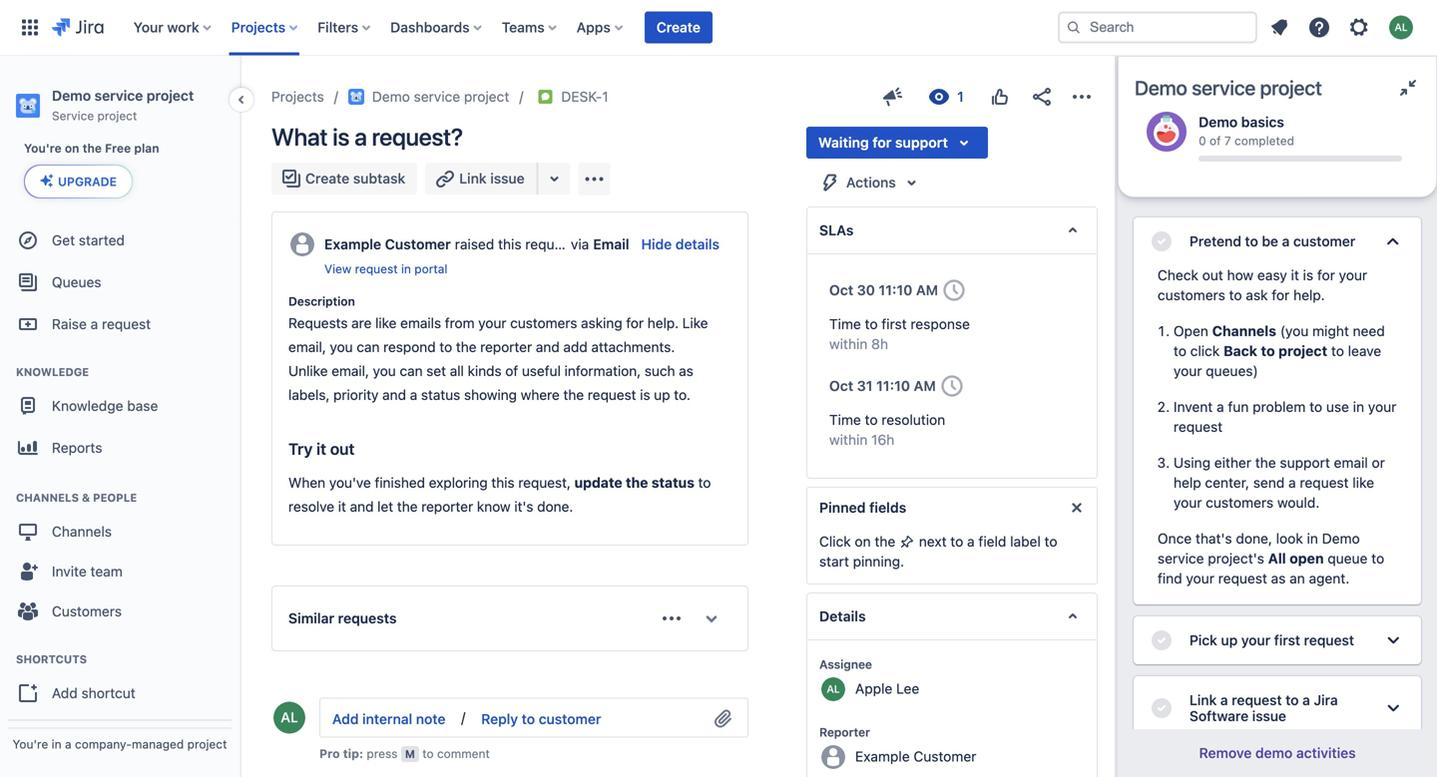 Task type: locate. For each thing, give the bounding box(es) containing it.
the right update
[[626, 475, 648, 491]]

within 8h button
[[829, 334, 888, 354]]

help. inside "check out how easy it is for your customers to ask for help."
[[1294, 287, 1325, 303]]

help. left like
[[648, 315, 679, 332]]

add up tip:
[[332, 711, 359, 728]]

1 horizontal spatial help.
[[1294, 287, 1325, 303]]

first inside button
[[690, 723, 717, 740]]

customers inside using either the support email or help center, send a request like your customers would.
[[1206, 495, 1274, 511]]

0 vertical spatial on
[[65, 141, 79, 155]]

a left jira
[[1303, 692, 1310, 709]]

1 horizontal spatial of
[[1210, 134, 1221, 148]]

this up know
[[491, 475, 515, 491]]

is inside requests are like emails from your customers asking for help. like email, you can respond to the reporter and add attachments. unlike email, you can set all kinds of useful information, such as labels, priority and a status showing where the request is up to.
[[640, 387, 650, 403]]

labels,
[[288, 387, 330, 403]]

a inside invent a fun problem to use in your request
[[1217, 399, 1224, 415]]

create inside button
[[305, 170, 349, 187]]

reporter inside requests are like emails from your customers asking for help. like email, you can respond to the reporter and add attachments. unlike email, you can set all kinds of useful information, such as labels, priority and a status showing where the request is up to.
[[480, 339, 532, 355]]

where
[[521, 387, 560, 403]]

as up to.
[[679, 363, 694, 379]]

your right find
[[1186, 570, 1215, 587]]

you're for you're on the free plan
[[24, 141, 62, 155]]

help
[[1174, 475, 1201, 491]]

and inside to resolve it and let the reporter know it's done.
[[350, 499, 374, 515]]

1 oct from the top
[[829, 282, 854, 298]]

chevron image
[[1381, 697, 1405, 721]]

2 vertical spatial first
[[690, 723, 717, 740]]

service request image
[[537, 89, 553, 105]]

search image
[[1066, 19, 1082, 35]]

1 vertical spatial customer
[[539, 711, 601, 728]]

1 vertical spatial checked image
[[1150, 629, 1174, 653]]

1 vertical spatial email,
[[332, 363, 369, 379]]

profile image of apple lee image
[[273, 702, 305, 734]]

fields
[[869, 500, 907, 516]]

0 vertical spatial add
[[52, 685, 78, 702]]

1 horizontal spatial create
[[657, 19, 701, 35]]

your right from
[[478, 315, 507, 332]]

customer
[[385, 236, 451, 253], [914, 749, 977, 765]]

first down an
[[1274, 632, 1301, 649]]

2 chevron image from the top
[[1381, 629, 1405, 653]]

0 horizontal spatial you
[[330, 339, 353, 355]]

your down click
[[1174, 363, 1202, 379]]

link up raised at the top left of page
[[459, 170, 487, 187]]

pretend to be a customer
[[1190, 233, 1356, 250]]

up left to.
[[654, 387, 670, 403]]

add down shortcuts
[[52, 685, 78, 702]]

details
[[676, 236, 720, 253]]

1 vertical spatial up
[[1221, 632, 1238, 649]]

add inside add shortcut button
[[52, 685, 78, 702]]

1 vertical spatial example
[[855, 749, 910, 765]]

this right raised at the top left of page
[[498, 236, 522, 253]]

group
[[8, 215, 232, 778], [8, 720, 232, 778]]

add app image
[[583, 167, 607, 191]]

using
[[1174, 455, 1211, 471]]

unlike
[[288, 363, 328, 379]]

and right priority
[[382, 387, 406, 403]]

1 time from the top
[[829, 316, 861, 332]]

use
[[1326, 399, 1349, 415]]

first left newest first icon
[[690, 723, 717, 740]]

0 horizontal spatial as
[[679, 363, 694, 379]]

customers down check
[[1158, 287, 1226, 303]]

your inside requests are like emails from your customers asking for help. like email, you can respond to the reporter and add attachments. unlike email, you can set all kinds of useful information, such as labels, priority and a status showing where the request is up to.
[[478, 315, 507, 332]]

a inside next to a field label to start pinning.
[[967, 534, 975, 550]]

am
[[916, 282, 938, 298], [914, 378, 936, 394]]

queue
[[1328, 550, 1368, 567]]

the right let
[[397, 499, 418, 515]]

projects right work
[[231, 19, 286, 35]]

you're down service
[[24, 141, 62, 155]]

it inside to resolve it and let the reporter know it's done.
[[338, 499, 346, 515]]

notifications image
[[1268, 15, 1292, 39]]

0 vertical spatial help.
[[1294, 287, 1325, 303]]

0 vertical spatial it
[[1291, 267, 1299, 283]]

0 horizontal spatial up
[[654, 387, 670, 403]]

status right update
[[652, 475, 695, 491]]

the down from
[[456, 339, 477, 355]]

out left how
[[1202, 267, 1223, 283]]

chevron image
[[1381, 230, 1405, 254], [1381, 629, 1405, 653]]

waiting for support button
[[806, 127, 988, 159]]

checked image up check
[[1150, 230, 1174, 254]]

0 horizontal spatial create
[[305, 170, 349, 187]]

ask
[[1246, 287, 1268, 303]]

knowledge down raise
[[16, 366, 89, 379]]

1 vertical spatial reporter
[[421, 499, 473, 515]]

try
[[288, 440, 313, 459]]

0 vertical spatial you
[[330, 339, 353, 355]]

company-
[[75, 738, 132, 752]]

checked image
[[1150, 697, 1174, 721]]

2 vertical spatial and
[[350, 499, 374, 515]]

let
[[377, 499, 393, 515]]

demo down search field
[[1135, 76, 1187, 99]]

a up would.
[[1289, 475, 1296, 491]]

1 horizontal spatial it
[[338, 499, 346, 515]]

0 horizontal spatial email,
[[288, 339, 326, 355]]

1 horizontal spatial issue
[[1252, 708, 1287, 725]]

channels inside popup button
[[52, 524, 112, 540]]

would.
[[1278, 495, 1320, 511]]

queues)
[[1206, 363, 1258, 379]]

attachments.
[[591, 339, 675, 355]]

link
[[459, 170, 487, 187], [1190, 692, 1217, 709]]

collapse panel image
[[1396, 76, 1420, 100]]

projects up what
[[271, 88, 324, 105]]

project up basics
[[1260, 76, 1322, 99]]

support inside waiting for support dropdown button
[[895, 134, 948, 151]]

all
[[450, 363, 464, 379]]

1 vertical spatial 11:10
[[876, 378, 910, 394]]

like right are
[[375, 315, 397, 332]]

subtask
[[353, 170, 405, 187]]

to inside time to resolution within 16h
[[865, 412, 878, 428]]

support up would.
[[1280, 455, 1330, 471]]

customer inside pretend to be a customer dropdown button
[[1294, 233, 1356, 250]]

the up pinning.
[[875, 534, 896, 550]]

1 horizontal spatial you
[[373, 363, 396, 379]]

1 vertical spatial link
[[1190, 692, 1217, 709]]

as inside queue to find your request as an agent.
[[1271, 570, 1286, 587]]

projects inside "dropdown button"
[[231, 19, 286, 35]]

1 vertical spatial on
[[855, 534, 871, 550]]

like inside requests are like emails from your customers asking for help. like email, you can respond to the reporter and add attachments. unlike email, you can set all kinds of useful information, such as labels, priority and a status showing where the request is up to.
[[375, 315, 397, 332]]

1 horizontal spatial link
[[1190, 692, 1217, 709]]

1 within from the top
[[829, 336, 868, 352]]

1 vertical spatial chevron image
[[1381, 629, 1405, 653]]

easy
[[1258, 267, 1287, 283]]

0 horizontal spatial is
[[333, 123, 350, 151]]

checked image for pretend
[[1150, 230, 1174, 254]]

0 horizontal spatial and
[[350, 499, 374, 515]]

your work button
[[128, 11, 219, 43]]

within left 8h
[[829, 336, 868, 352]]

you down respond
[[373, 363, 396, 379]]

chevron image inside pick up your first request dropdown button
[[1381, 629, 1405, 653]]

a inside pretend to be a customer dropdown button
[[1282, 233, 1290, 250]]

what is a request?
[[271, 123, 463, 151]]

hide message image
[[1065, 496, 1089, 520]]

1 vertical spatial issue
[[1252, 708, 1287, 725]]

a left field
[[967, 534, 975, 550]]

0 vertical spatial support
[[895, 134, 948, 151]]

up
[[654, 387, 670, 403], [1221, 632, 1238, 649]]

2 checked image from the top
[[1150, 629, 1174, 653]]

look
[[1276, 531, 1303, 547]]

checked image
[[1150, 230, 1174, 254], [1150, 629, 1174, 653]]

time
[[829, 316, 861, 332], [829, 412, 861, 428]]

example
[[324, 236, 381, 253], [855, 749, 910, 765]]

11:10 right 30
[[879, 282, 913, 298]]

0 horizontal spatial it
[[316, 440, 326, 459]]

primary element
[[12, 0, 1058, 55]]

of
[[1210, 134, 1221, 148], [505, 363, 518, 379]]

for inside dropdown button
[[873, 134, 892, 151]]

in right use at the right bottom of page
[[1353, 399, 1365, 415]]

1 horizontal spatial up
[[1221, 632, 1238, 649]]

0 horizontal spatial support
[[895, 134, 948, 151]]

you're for you're in a company-managed project
[[13, 738, 48, 752]]

1 horizontal spatial like
[[1353, 475, 1374, 491]]

link inside link a request to a jira software issue
[[1190, 692, 1217, 709]]

reply to customer button
[[469, 704, 613, 736]]

link web pages and more image
[[543, 167, 567, 191]]

request down queues link
[[102, 316, 151, 333]]

email, up unlike
[[288, 339, 326, 355]]

actions
[[846, 174, 896, 191]]

dashboards
[[390, 19, 470, 35]]

first inside dropdown button
[[1274, 632, 1301, 649]]

request up jira
[[1304, 632, 1354, 649]]

0 horizontal spatial issue
[[490, 170, 525, 187]]

link a request to a jira software issue
[[1190, 692, 1338, 725]]

you
[[330, 339, 353, 355], [373, 363, 396, 379]]

2 group from the top
[[8, 720, 232, 778]]

help image
[[1308, 15, 1331, 39]]

1 horizontal spatial out
[[1202, 267, 1223, 283]]

2 vertical spatial it
[[338, 499, 346, 515]]

0 vertical spatial checked image
[[1150, 230, 1174, 254]]

create right apps popup button
[[657, 19, 701, 35]]

0 vertical spatial am
[[916, 282, 938, 298]]

1 vertical spatial add
[[332, 711, 359, 728]]

email, up priority
[[332, 363, 369, 379]]

0 horizontal spatial like
[[375, 315, 397, 332]]

help. inside requests are like emails from your customers asking for help. like email, you can respond to the reporter and add attachments. unlike email, you can set all kinds of useful information, such as labels, priority and a status showing where the request is up to.
[[648, 315, 679, 332]]

channels & people
[[16, 492, 137, 505]]

1 horizontal spatial as
[[1271, 570, 1286, 587]]

0 horizontal spatial status
[[421, 387, 460, 403]]

is right easy
[[1303, 267, 1314, 283]]

status inside requests are like emails from your customers asking for help. like email, you can respond to the reporter and add attachments. unlike email, you can set all kinds of useful information, such as labels, priority and a status showing where the request is up to.
[[421, 387, 460, 403]]

status down 'set'
[[421, 387, 460, 403]]

raised
[[455, 236, 494, 253]]

for up attachments. on the top left
[[626, 315, 644, 332]]

you're left the company-
[[13, 738, 48, 752]]

requests are like emails from your customers asking for help. like email, you can respond to the reporter and add attachments. unlike email, you can set all kinds of useful information, such as labels, priority and a status showing where the request is up to.
[[288, 315, 712, 403]]

1 vertical spatial customers
[[510, 315, 577, 332]]

2 horizontal spatial first
[[1274, 632, 1301, 649]]

1 vertical spatial as
[[1271, 570, 1286, 587]]

example customer raised this request via email
[[324, 236, 629, 253]]

first up 8h
[[882, 316, 907, 332]]

hide details button
[[629, 229, 732, 261]]

0 horizontal spatial help.
[[648, 315, 679, 332]]

chevron image for pretend to be a customer
[[1381, 230, 1405, 254]]

2 oct from the top
[[829, 378, 854, 394]]

channels for channels
[[52, 524, 112, 540]]

1 horizontal spatial customer
[[1294, 233, 1356, 250]]

your inside using either the support email or help center, send a request like your customers would.
[[1174, 495, 1202, 511]]

a right 'be'
[[1282, 233, 1290, 250]]

plan
[[134, 141, 159, 155]]

of right kinds
[[505, 363, 518, 379]]

within inside time to resolution within 16h
[[829, 432, 868, 448]]

newest first image
[[721, 724, 737, 740]]

support
[[895, 134, 948, 151], [1280, 455, 1330, 471]]

demo inside demo service project service project
[[52, 87, 91, 104]]

channels for channels & people
[[16, 492, 79, 505]]

first
[[882, 316, 907, 332], [1274, 632, 1301, 649], [690, 723, 717, 740]]

checked image for pick
[[1150, 629, 1174, 653]]

show image
[[696, 603, 728, 635]]

oct 31 11:10 am
[[829, 378, 936, 394]]

within inside time to first response within 8h
[[829, 336, 868, 352]]

banner containing your work
[[0, 0, 1437, 56]]

1 horizontal spatial demo service project
[[1135, 76, 1322, 99]]

it inside "check out how easy it is for your customers to ask for help."
[[1291, 267, 1299, 283]]

checked image inside pretend to be a customer dropdown button
[[1150, 230, 1174, 254]]

it right try
[[316, 440, 326, 459]]

1 vertical spatial of
[[505, 363, 518, 379]]

channels button
[[8, 512, 232, 552]]

0 vertical spatial and
[[536, 339, 560, 355]]

request up demo on the bottom right of page
[[1232, 692, 1282, 709]]

managed
[[132, 738, 184, 752]]

next to a field label to start pinning.
[[819, 534, 1058, 570]]

of left 7
[[1210, 134, 1221, 148]]

the right where
[[563, 387, 584, 403]]

add for add shortcut
[[52, 685, 78, 702]]

reporter up kinds
[[480, 339, 532, 355]]

progress bar
[[1199, 156, 1402, 162]]

am up response
[[916, 282, 938, 298]]

time inside time to resolution within 16h
[[829, 412, 861, 428]]

1 vertical spatial customer
[[914, 749, 977, 765]]

oct 30 11:10 am
[[829, 282, 938, 298]]

filters button
[[312, 11, 378, 43]]

1 vertical spatial you
[[373, 363, 396, 379]]

knowledge for knowledge
[[16, 366, 89, 379]]

invent a fun problem to use in your request
[[1174, 399, 1397, 435]]

request up would.
[[1300, 475, 1349, 491]]

0 vertical spatial first
[[882, 316, 907, 332]]

to inside queue to find your request as an agent.
[[1372, 550, 1385, 567]]

request down invent
[[1174, 419, 1223, 435]]

0 vertical spatial customer
[[1294, 233, 1356, 250]]

2 time from the top
[[829, 412, 861, 428]]

appswitcher icon image
[[18, 15, 42, 39]]

issue inside link a request to a jira software issue
[[1252, 708, 1287, 725]]

demo basics 0 of 7 completed
[[1199, 114, 1294, 148]]

help.
[[1294, 287, 1325, 303], [648, 315, 679, 332]]

queues link
[[8, 261, 232, 305]]

clockicon image for oct 30 11:10 am
[[938, 274, 970, 306]]

like down the email
[[1353, 475, 1374, 491]]

0 vertical spatial oct
[[829, 282, 854, 298]]

1 vertical spatial channels
[[16, 492, 79, 505]]

1 vertical spatial you're
[[13, 738, 48, 752]]

1 horizontal spatial example
[[855, 749, 910, 765]]

2 horizontal spatial and
[[536, 339, 560, 355]]

request inside dropdown button
[[1304, 632, 1354, 649]]

out
[[1202, 267, 1223, 283], [330, 440, 355, 459]]

such
[[645, 363, 675, 379]]

add shortcut
[[52, 685, 135, 702]]

actions image
[[1070, 85, 1094, 109]]

request inside invent a fun problem to use in your request
[[1174, 419, 1223, 435]]

chevron image up chevron icon
[[1381, 629, 1405, 653]]

chevron image up need
[[1381, 230, 1405, 254]]

create inside "button"
[[657, 19, 701, 35]]

your down the help
[[1174, 495, 1202, 511]]

you've
[[329, 475, 371, 491]]

example for example customer raised this request via email
[[324, 236, 381, 253]]

your inside "check out how easy it is for your customers to ask for help."
[[1339, 267, 1368, 283]]

1 vertical spatial status
[[652, 475, 695, 491]]

banner
[[0, 0, 1437, 56]]

1 vertical spatial am
[[914, 378, 936, 394]]

description
[[288, 295, 355, 309]]

up right pick
[[1221, 632, 1238, 649]]

for right waiting
[[873, 134, 892, 151]]

your right use at the right bottom of page
[[1368, 399, 1397, 415]]

0 horizontal spatial reporter
[[421, 499, 473, 515]]

1 horizontal spatial support
[[1280, 455, 1330, 471]]

1 horizontal spatial email,
[[332, 363, 369, 379]]

email
[[593, 236, 629, 253]]

jira image
[[52, 15, 104, 39], [52, 15, 104, 39]]

clockicon image
[[938, 274, 970, 306], [936, 370, 968, 402]]

is right what
[[333, 123, 350, 151]]

1 vertical spatial first
[[1274, 632, 1301, 649]]

link inside button
[[459, 170, 487, 187]]

how
[[1227, 267, 1254, 283]]

it down you've
[[338, 499, 346, 515]]

1 horizontal spatial add
[[332, 711, 359, 728]]

customer down lee
[[914, 749, 977, 765]]

reporter inside to resolve it and let the reporter know it's done.
[[421, 499, 473, 515]]

to inside time to first response within 8h
[[865, 316, 878, 332]]

11:10 right 31
[[876, 378, 910, 394]]

1 vertical spatial oct
[[829, 378, 854, 394]]

like
[[375, 315, 397, 332], [1353, 475, 1374, 491]]

it right easy
[[1291, 267, 1299, 283]]

demo inside demo basics 0 of 7 completed
[[1199, 114, 1238, 130]]

projects for projects link
[[271, 88, 324, 105]]

1 horizontal spatial customer
[[914, 749, 977, 765]]

2 horizontal spatial is
[[1303, 267, 1314, 283]]

0 vertical spatial clockicon image
[[938, 274, 970, 306]]

can down respond
[[400, 363, 423, 379]]

0 vertical spatial chevron image
[[1381, 230, 1405, 254]]

to
[[1245, 233, 1258, 250], [1229, 287, 1242, 303], [865, 316, 878, 332], [439, 339, 452, 355], [1174, 343, 1187, 359], [1261, 343, 1275, 359], [1331, 343, 1344, 359], [1310, 399, 1323, 415], [865, 412, 878, 428], [698, 475, 711, 491], [951, 534, 964, 550], [1045, 534, 1058, 550], [1372, 550, 1385, 567], [1286, 692, 1299, 709], [522, 711, 535, 728], [422, 747, 434, 761]]

1 vertical spatial it
[[316, 440, 326, 459]]

channels
[[1212, 323, 1277, 339], [16, 492, 79, 505], [52, 524, 112, 540]]

requests
[[338, 610, 397, 627]]

a left fun
[[1217, 399, 1224, 415]]

customers up add
[[510, 315, 577, 332]]

on down service
[[65, 141, 79, 155]]

note
[[416, 711, 446, 728]]

shortcuts
[[16, 653, 87, 666]]

as left an
[[1271, 570, 1286, 587]]

to inside button
[[522, 711, 535, 728]]

request inside using either the support email or help center, send a request like your customers would.
[[1300, 475, 1349, 491]]

2 vertical spatial is
[[640, 387, 650, 403]]

request inside requests are like emails from your customers asking for help. like email, you can respond to the reporter and add attachments. unlike email, you can set all kinds of useful information, such as labels, priority and a status showing where the request is up to.
[[588, 387, 636, 403]]

1 vertical spatial and
[[382, 387, 406, 403]]

add inside add internal note button
[[332, 711, 359, 728]]

1 vertical spatial is
[[1303, 267, 1314, 283]]

set
[[426, 363, 446, 379]]

shortcuts group
[[8, 632, 232, 720]]

1 vertical spatial within
[[829, 432, 868, 448]]

open
[[1290, 550, 1324, 567]]

customers inside "check out how easy it is for your customers to ask for help."
[[1158, 287, 1226, 303]]

support down give feedback icon at the right of page
[[895, 134, 948, 151]]

is
[[333, 123, 350, 151], [1303, 267, 1314, 283], [640, 387, 650, 403]]

clockicon image for oct 31 11:10 am
[[936, 370, 968, 402]]

support inside using either the support email or help center, send a request like your customers would.
[[1280, 455, 1330, 471]]

of inside demo basics 0 of 7 completed
[[1210, 134, 1221, 148]]

is down such in the top left of the page
[[640, 387, 650, 403]]

clockicon image up response
[[938, 274, 970, 306]]

channels down &
[[52, 524, 112, 540]]

1 horizontal spatial first
[[882, 316, 907, 332]]

within 16h button
[[829, 430, 895, 450]]

link right checked image
[[1190, 692, 1217, 709]]

am up resolution
[[914, 378, 936, 394]]

up inside dropdown button
[[1221, 632, 1238, 649]]

time up within 16h button
[[829, 412, 861, 428]]

reporter
[[480, 339, 532, 355], [421, 499, 473, 515]]

knowledge inside the knowledge base link
[[52, 398, 123, 414]]

time up the within 8h button on the right of the page
[[829, 316, 861, 332]]

1 vertical spatial like
[[1353, 475, 1374, 491]]

invent
[[1174, 399, 1213, 415]]

using either the support email or help center, send a request like your customers would.
[[1174, 455, 1385, 511]]

1 horizontal spatial on
[[855, 534, 871, 550]]

1 horizontal spatial reporter
[[480, 339, 532, 355]]

demo service project up request?
[[372, 88, 509, 105]]

0 vertical spatial 11:10
[[879, 282, 913, 298]]

0 horizontal spatial add
[[52, 685, 78, 702]]

and left let
[[350, 499, 374, 515]]

demo inside once that's done, look in demo service project's
[[1322, 531, 1360, 547]]

0 vertical spatial link
[[459, 170, 487, 187]]

create for create
[[657, 19, 701, 35]]

add attachment image
[[712, 707, 736, 731]]

demo
[[1135, 76, 1187, 99], [52, 87, 91, 104], [372, 88, 410, 105], [1199, 114, 1238, 130], [1322, 531, 1360, 547]]

issue left link web pages and more "icon"
[[490, 170, 525, 187]]

1 vertical spatial create
[[305, 170, 349, 187]]

time for time to first response within 8h
[[829, 316, 861, 332]]

0 horizontal spatial first
[[690, 723, 717, 740]]

oct for oct 30 11:10 am
[[829, 282, 854, 298]]

queues
[[52, 274, 101, 291]]

add for add internal note
[[332, 711, 359, 728]]

link for link a request to a jira software issue
[[1190, 692, 1217, 709]]

chevron image inside pretend to be a customer dropdown button
[[1381, 230, 1405, 254]]

the
[[83, 141, 102, 155], [456, 339, 477, 355], [563, 387, 584, 403], [1255, 455, 1276, 471], [626, 475, 648, 491], [397, 499, 418, 515], [875, 534, 896, 550]]

first inside time to first response within 8h
[[882, 316, 907, 332]]

the inside using either the support email or help center, send a request like your customers would.
[[1255, 455, 1276, 471]]

1 chevron image from the top
[[1381, 230, 1405, 254]]

2 within from the top
[[829, 432, 868, 448]]

0 horizontal spatial of
[[505, 363, 518, 379]]

time inside time to first response within 8h
[[829, 316, 861, 332]]

0 vertical spatial email,
[[288, 339, 326, 355]]

customer
[[1294, 233, 1356, 250], [539, 711, 601, 728]]

0 vertical spatial out
[[1202, 267, 1223, 283]]

a down respond
[[410, 387, 417, 403]]

customer up "portal"
[[385, 236, 451, 253]]

asking
[[581, 315, 622, 332]]

0 vertical spatial time
[[829, 316, 861, 332]]

/
[[458, 710, 469, 726]]

channels up back
[[1212, 323, 1277, 339]]

copy link to issue image
[[605, 88, 621, 104]]

a inside using either the support email or help center, send a request like your customers would.
[[1289, 475, 1296, 491]]

request down information,
[[588, 387, 636, 403]]

checked image inside pick up your first request dropdown button
[[1150, 629, 1174, 653]]

and up 'useful'
[[536, 339, 560, 355]]

is inside "check out how easy it is for your customers to ask for help."
[[1303, 267, 1314, 283]]

in up open
[[1307, 531, 1318, 547]]

what
[[271, 123, 328, 151]]

0 vertical spatial of
[[1210, 134, 1221, 148]]

issue up demo on the bottom right of page
[[1252, 708, 1287, 725]]

1 checked image from the top
[[1150, 230, 1174, 254]]

reporter down exploring
[[421, 499, 473, 515]]

1 vertical spatial knowledge
[[52, 398, 123, 414]]

newest
[[637, 723, 687, 740]]

demo service project up demo basics 0 of 7 completed
[[1135, 76, 1322, 99]]

reply
[[481, 711, 518, 728]]

to inside invent a fun problem to use in your request
[[1310, 399, 1323, 415]]

to inside to leave your queues)
[[1331, 343, 1344, 359]]

1 vertical spatial this
[[491, 475, 515, 491]]

slas
[[819, 222, 854, 239]]

the up send
[[1255, 455, 1276, 471]]

1 group from the top
[[8, 215, 232, 778]]

project
[[1260, 76, 1322, 99], [147, 87, 194, 104], [464, 88, 509, 105], [97, 109, 137, 123], [1279, 343, 1328, 359], [187, 738, 227, 752]]



Task type: vqa. For each thing, say whether or not it's contained in the screenshot.
the Organizations
no



Task type: describe. For each thing, give the bounding box(es) containing it.
when
[[288, 475, 325, 491]]

field
[[979, 534, 1006, 550]]

1 vertical spatial can
[[400, 363, 423, 379]]

add shortcut button
[[8, 674, 232, 714]]

of inside requests are like emails from your customers asking for help. like email, you can respond to the reporter and add attachments. unlike email, you can set all kinds of useful information, such as labels, priority and a status showing where the request is up to.
[[505, 363, 518, 379]]

time to resolution within 16h
[[829, 412, 945, 448]]

click on the
[[819, 534, 899, 550]]

11:10 for 31
[[876, 378, 910, 394]]

out inside "check out how easy it is for your customers to ask for help."
[[1202, 267, 1223, 283]]

invite team
[[52, 564, 123, 580]]

invite team button
[[8, 552, 232, 592]]

once that's done, look in demo service project's
[[1158, 531, 1360, 567]]

example for example customer
[[855, 749, 910, 765]]

customers inside requests are like emails from your customers asking for help. like email, you can respond to the reporter and add attachments. unlike email, you can set all kinds of useful information, such as labels, priority and a status showing where the request is up to.
[[510, 315, 577, 332]]

knowledge base link
[[8, 386, 232, 426]]

(you
[[1280, 323, 1309, 339]]

oct for oct 31 11:10 am
[[829, 378, 854, 394]]

7
[[1224, 134, 1231, 148]]

time for time to resolution within 16h
[[829, 412, 861, 428]]

0 vertical spatial can
[[357, 339, 380, 355]]

1 horizontal spatial and
[[382, 387, 406, 403]]

done.
[[537, 499, 573, 515]]

(you might need to click
[[1174, 323, 1385, 359]]

on for click
[[855, 534, 871, 550]]

request inside link a request to a jira software issue
[[1232, 692, 1282, 709]]

on for you're
[[65, 141, 79, 155]]

label
[[1010, 534, 1041, 550]]

demo service project link
[[348, 85, 509, 109]]

11:10 for 30
[[879, 282, 913, 298]]

request inside queue to find your request as an agent.
[[1218, 570, 1267, 587]]

upgrade button
[[25, 166, 132, 198]]

to inside link a request to a jira software issue
[[1286, 692, 1299, 709]]

you're in a company-managed project
[[13, 738, 227, 752]]

up inside requests are like emails from your customers asking for help. like email, you can respond to the reporter and add attachments. unlike email, you can set all kinds of useful information, such as labels, priority and a status showing where the request is up to.
[[654, 387, 670, 403]]

a down the demo service project image
[[354, 123, 367, 151]]

that's
[[1196, 531, 1232, 547]]

projects for projects "dropdown button"
[[231, 19, 286, 35]]

the left free
[[83, 141, 102, 155]]

next
[[919, 534, 947, 550]]

assignee pin to top. only you can see pinned fields. image
[[876, 657, 892, 673]]

am for oct 31 11:10 am
[[914, 378, 936, 394]]

for inside requests are like emails from your customers asking for help. like email, you can respond to the reporter and add attachments. unlike email, you can set all kinds of useful information, such as labels, priority and a status showing where the request is up to.
[[626, 315, 644, 332]]

demo right the demo service project image
[[372, 88, 410, 105]]

a inside raise a request link
[[91, 316, 98, 333]]

service inside demo service project service project
[[94, 87, 143, 104]]

view request in portal link
[[324, 261, 448, 278]]

vote options: no one has voted for this issue yet. image
[[988, 85, 1012, 109]]

via
[[571, 236, 589, 253]]

filters
[[318, 19, 358, 35]]

find
[[1158, 570, 1182, 587]]

like inside using either the support email or help center, send a request like your customers would.
[[1353, 475, 1374, 491]]

request inside group
[[102, 316, 151, 333]]

service up request?
[[414, 88, 460, 105]]

slas element
[[806, 207, 1098, 255]]

check out how easy it is for your customers to ask for help.
[[1158, 267, 1368, 303]]

to inside (you might need to click
[[1174, 343, 1187, 359]]

projects link
[[271, 85, 324, 109]]

to.
[[674, 387, 691, 403]]

group containing get started
[[8, 215, 232, 778]]

an
[[1290, 570, 1305, 587]]

as inside requests are like emails from your customers asking for help. like email, you can respond to the reporter and add attachments. unlike email, you can set all kinds of useful information, such as labels, priority and a status showing where the request is up to.
[[679, 363, 694, 379]]

click
[[819, 534, 851, 550]]

customer for example customer
[[914, 749, 977, 765]]

email
[[1334, 455, 1368, 471]]

for right easy
[[1317, 267, 1335, 283]]

create subtask
[[305, 170, 405, 187]]

customer for example customer raised this request via email
[[385, 236, 451, 253]]

customer inside reply to customer button
[[539, 711, 601, 728]]

in left the company-
[[52, 738, 62, 752]]

pick
[[1190, 632, 1218, 649]]

project left the service request image
[[464, 88, 509, 105]]

base
[[127, 398, 158, 414]]

knowledge for knowledge base
[[52, 398, 123, 414]]

0 horizontal spatial demo service project
[[372, 88, 509, 105]]

project up plan
[[147, 87, 194, 104]]

center,
[[1205, 475, 1250, 491]]

your inside to leave your queues)
[[1174, 363, 1202, 379]]

tip:
[[343, 747, 363, 761]]

remove demo activities button
[[1197, 738, 1358, 770]]

get started link
[[8, 221, 232, 261]]

basics
[[1241, 114, 1284, 130]]

portal
[[415, 262, 448, 276]]

finished
[[375, 475, 425, 491]]

kinds
[[468, 363, 502, 379]]

give feedback image
[[881, 85, 905, 109]]

teams button
[[496, 11, 565, 43]]

knowledge base
[[52, 398, 158, 414]]

chevron image for pick up your first request
[[1381, 629, 1405, 653]]

your inside queue to find your request as an agent.
[[1186, 570, 1215, 587]]

fun
[[1228, 399, 1249, 415]]

16h
[[871, 432, 895, 448]]

useful
[[522, 363, 561, 379]]

create button
[[645, 11, 713, 43]]

request right view on the top left
[[355, 262, 398, 276]]

desk-1
[[561, 88, 609, 105]]

link for link issue
[[459, 170, 487, 187]]

link issue button
[[425, 163, 539, 195]]

1
[[602, 88, 609, 105]]

request left email
[[525, 236, 574, 253]]

in inside invent a fun problem to use in your request
[[1353, 399, 1365, 415]]

demo
[[1256, 745, 1293, 762]]

completed
[[1235, 134, 1294, 148]]

demo service project image
[[348, 89, 364, 105]]

to inside dropdown button
[[1245, 233, 1258, 250]]

hide
[[641, 236, 672, 253]]

service inside once that's done, look in demo service project's
[[1158, 550, 1204, 567]]

a left the company-
[[65, 738, 72, 752]]

jira
[[1314, 692, 1338, 709]]

your work
[[133, 19, 199, 35]]

0 horizontal spatial out
[[330, 440, 355, 459]]

know
[[477, 499, 511, 515]]

your
[[133, 19, 163, 35]]

the inside to resolve it and let the reporter know it's done.
[[397, 499, 418, 515]]

be
[[1262, 233, 1279, 250]]

view request in portal
[[324, 262, 448, 276]]

0 vertical spatial this
[[498, 236, 522, 253]]

similar
[[288, 610, 334, 627]]

a inside requests are like emails from your customers asking for help. like email, you can respond to the reporter and add attachments. unlike email, you can set all kinds of useful information, such as labels, priority and a status showing where the request is up to.
[[410, 387, 417, 403]]

knowledge group
[[8, 344, 232, 476]]

your inside invent a fun problem to use in your request
[[1368, 399, 1397, 415]]

pinned
[[819, 500, 866, 516]]

apple lee
[[855, 681, 920, 697]]

pretend
[[1190, 233, 1242, 250]]

project down (you
[[1279, 343, 1328, 359]]

raise a request
[[52, 316, 151, 333]]

0 vertical spatial channels
[[1212, 323, 1277, 339]]

in inside once that's done, look in demo service project's
[[1307, 531, 1318, 547]]

channels & people group
[[8, 470, 232, 638]]

in left "portal"
[[401, 262, 411, 276]]

project up free
[[97, 109, 137, 123]]

am for oct 30 11:10 am
[[916, 282, 938, 298]]

activities
[[1296, 745, 1356, 762]]

settings image
[[1347, 15, 1371, 39]]

back to project
[[1224, 343, 1328, 359]]

free
[[105, 141, 131, 155]]

raise
[[52, 316, 87, 333]]

get
[[52, 232, 75, 249]]

your profile and settings image
[[1389, 15, 1413, 39]]

response
[[911, 316, 970, 332]]

project right managed
[[187, 738, 227, 752]]

resolution
[[882, 412, 945, 428]]

Search field
[[1058, 11, 1258, 43]]

issue inside button
[[490, 170, 525, 187]]

reports
[[52, 440, 102, 456]]

share image
[[1030, 85, 1054, 109]]

open
[[1174, 323, 1209, 339]]

customers link
[[8, 592, 232, 632]]

service up demo basics 0 of 7 completed
[[1192, 76, 1256, 99]]

for down easy
[[1272, 287, 1290, 303]]

create for create subtask
[[305, 170, 349, 187]]

0 vertical spatial is
[[333, 123, 350, 151]]

a up remove
[[1221, 692, 1228, 709]]

apps
[[577, 19, 611, 35]]

projects button
[[225, 11, 306, 43]]

might
[[1313, 323, 1349, 339]]

desk-
[[561, 88, 602, 105]]

you're on the free plan
[[24, 141, 159, 155]]

details element
[[806, 593, 1098, 641]]

to inside to resolve it and let the reporter know it's done.
[[698, 475, 711, 491]]

to inside requests are like emails from your customers asking for help. like email, you can respond to the reporter and add attachments. unlike email, you can set all kinds of useful information, such as labels, priority and a status showing where the request is up to.
[[439, 339, 452, 355]]

back
[[1224, 343, 1258, 359]]

your inside dropdown button
[[1242, 632, 1271, 649]]

open channels
[[1174, 323, 1277, 339]]

raise a request link
[[8, 305, 232, 344]]

to resolve it and let the reporter know it's done.
[[288, 475, 715, 515]]

like
[[682, 315, 708, 332]]

details
[[819, 608, 866, 625]]

press
[[367, 747, 398, 761]]

to inside "check out how easy it is for your customers to ask for help."
[[1229, 287, 1242, 303]]



